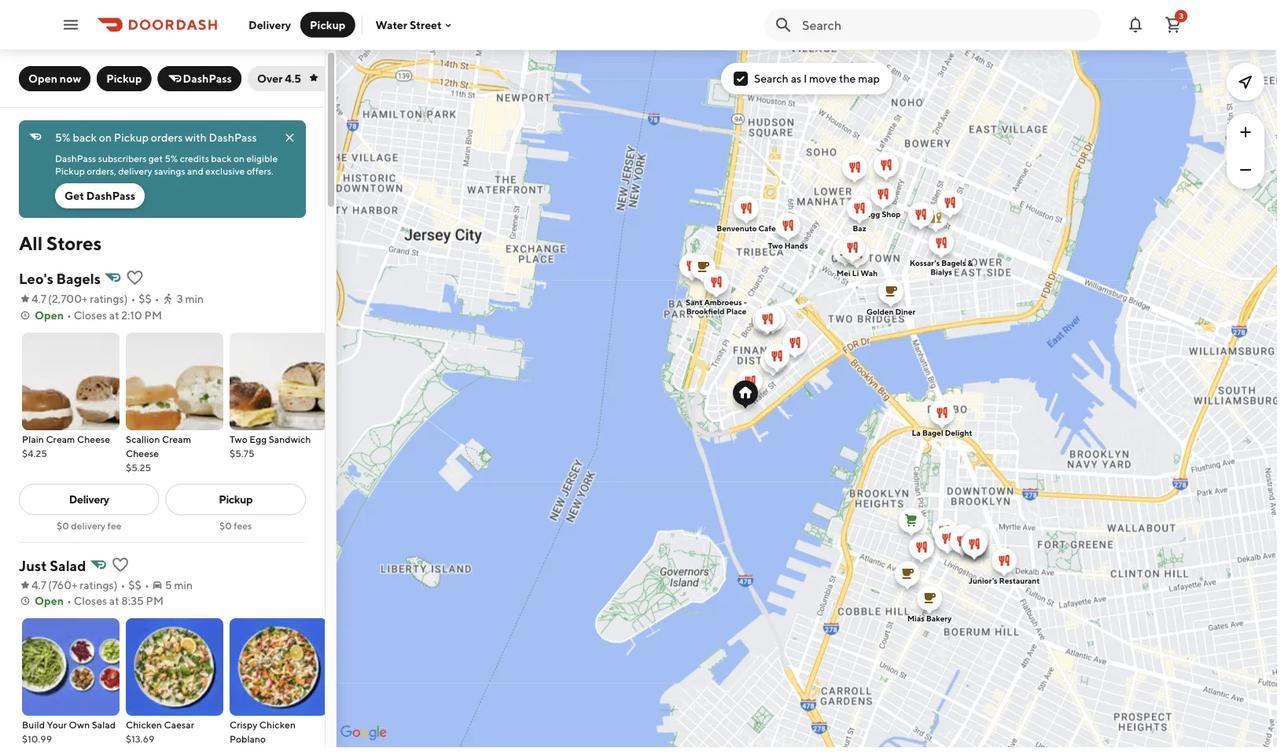 Task type: locate. For each thing, give the bounding box(es) containing it.
0 vertical spatial open
[[28, 72, 57, 85]]

cream inside scallion cream cheese $5.25
[[162, 433, 191, 445]]

benvenuto
[[717, 224, 757, 233], [717, 224, 757, 233]]

plain cream cheese $4.25
[[22, 433, 110, 459]]

1 vertical spatial 3
[[177, 292, 183, 305]]

1 vertical spatial cheese
[[126, 448, 159, 459]]

chicken up poblano
[[260, 719, 296, 730]]

cream inside the plain cream cheese $4.25
[[46, 433, 75, 445]]

at left 2:10
[[109, 309, 119, 322]]

the
[[839, 72, 856, 85]]

1 horizontal spatial delivery
[[118, 165, 152, 176]]

$13.69
[[126, 733, 155, 744]]

4.7 for leo's
[[31, 292, 47, 305]]

back up orders,
[[73, 131, 97, 144]]

0 vertical spatial 3
[[1179, 11, 1184, 20]]

( for just
[[48, 579, 52, 592]]

crispy chicken poblano button
[[230, 618, 327, 748]]

closes down "( 2,700+ ratings )"
[[74, 309, 107, 322]]

0 vertical spatial pm
[[144, 309, 162, 322]]

cheese inside the plain cream cheese $4.25
[[77, 433, 110, 445]]

5 items, open order cart image
[[1164, 15, 1183, 34]]

dashpass up with
[[183, 72, 232, 85]]

open down 760+
[[35, 594, 64, 607]]

junior's
[[969, 576, 998, 585], [969, 576, 998, 585]]

get
[[149, 153, 163, 164]]

pickup right now
[[106, 72, 142, 85]]

cheese for plain cream cheese
[[77, 433, 110, 445]]

sandwich
[[269, 433, 311, 445]]

1 vertical spatial open
[[35, 309, 64, 322]]

2 at from the top
[[109, 594, 119, 607]]

delivery for delivery button
[[249, 18, 291, 31]]

0 vertical spatial average rating of 4.7 out of 5 element
[[19, 291, 47, 307]]

crispy chicken poblano image
[[230, 618, 327, 716]]

1 vertical spatial delivery
[[69, 493, 109, 506]]

delivery inside button
[[249, 18, 291, 31]]

2 4.7 from the top
[[31, 579, 47, 592]]

1 horizontal spatial back
[[211, 153, 232, 164]]

1 horizontal spatial delivery
[[249, 18, 291, 31]]

1 horizontal spatial )
[[124, 292, 128, 305]]

pickup up $0 fees
[[219, 493, 253, 506]]

1 vertical spatial delivery
[[71, 520, 106, 531]]

pickup
[[310, 18, 346, 31], [106, 72, 142, 85], [114, 131, 149, 144], [55, 165, 85, 176], [219, 493, 253, 506]]

ratings up open • closes at 2:10 pm
[[90, 292, 124, 305]]

cream for plain
[[46, 433, 75, 445]]

pickup button right now
[[97, 66, 152, 91]]

over 4.5
[[257, 72, 301, 85]]

pickup right delivery button
[[310, 18, 346, 31]]

orders
[[151, 131, 183, 144]]

open left now
[[28, 72, 57, 85]]

delivery link
[[19, 484, 159, 515]]

1 horizontal spatial cream
[[162, 433, 191, 445]]

5% back on pickup orders with dashpass
[[55, 131, 257, 144]]

egg
[[866, 210, 881, 219], [866, 210, 881, 219], [250, 433, 267, 445]]

0 horizontal spatial delivery
[[71, 520, 106, 531]]

over
[[257, 72, 283, 85]]

dashpass up orders,
[[55, 153, 96, 164]]

salad right own
[[92, 719, 116, 730]]

0 horizontal spatial chicken
[[126, 719, 162, 730]]

dashpass
[[183, 72, 232, 85], [209, 131, 257, 144], [55, 153, 96, 164], [86, 189, 136, 202]]

1 vertical spatial on
[[234, 153, 245, 164]]

3
[[1179, 11, 1184, 20], [177, 292, 183, 305]]

0 horizontal spatial back
[[73, 131, 97, 144]]

0 horizontal spatial on
[[99, 131, 112, 144]]

closes down ( 760+ ratings )
[[74, 594, 107, 607]]

)
[[124, 292, 128, 305], [114, 579, 118, 592]]

bialys
[[931, 267, 953, 277], [931, 267, 953, 277]]

) up 2:10
[[124, 292, 128, 305]]

bagels
[[942, 258, 966, 267], [942, 258, 966, 267], [56, 270, 101, 287]]

1 vertical spatial ratings
[[80, 579, 114, 592]]

la bagel delight
[[912, 428, 973, 437], [912, 428, 973, 437]]

0 vertical spatial $$
[[139, 292, 152, 305]]

baz
[[853, 224, 867, 233], [853, 224, 867, 233]]

chicken inside chicken caesar $13.69
[[126, 719, 162, 730]]

search
[[754, 72, 789, 85]]

mias
[[908, 614, 925, 623], [908, 614, 925, 623]]

crispy chicken poblano
[[230, 719, 296, 744]]

• left 5
[[145, 579, 149, 592]]

• $$ up 8:35
[[121, 579, 142, 592]]

delivery up $0 delivery fee
[[69, 493, 109, 506]]

plain
[[22, 433, 44, 445]]

own
[[69, 719, 90, 730]]

delivery up over
[[249, 18, 291, 31]]

delight
[[945, 428, 973, 437], [945, 428, 973, 437]]

pickup button up over 4.5 'button'
[[301, 12, 355, 37]]

water
[[376, 18, 408, 31]]

la
[[912, 428, 921, 437], [912, 428, 921, 437]]

0 horizontal spatial $0
[[57, 520, 69, 531]]

2 cream from the left
[[162, 433, 191, 445]]

mei
[[837, 269, 851, 278], [837, 269, 851, 278]]

chicken
[[126, 719, 162, 730], [260, 719, 296, 730]]

at for leo's bagels
[[109, 309, 119, 322]]

average rating of 4.7 out of 5 element down "leo's"
[[19, 291, 47, 307]]

0 horizontal spatial delivery
[[69, 493, 109, 506]]

5 min
[[165, 579, 193, 592]]

1 vertical spatial average rating of 4.7 out of 5 element
[[19, 577, 47, 593]]

( for leo's
[[48, 292, 52, 305]]

average rating of 4.7 out of 5 element for just salad
[[19, 577, 47, 593]]

i
[[804, 72, 807, 85]]

back up exclusive
[[211, 153, 232, 164]]

1 average rating of 4.7 out of 5 element from the top
[[19, 291, 47, 307]]

$4.25
[[22, 448, 47, 459]]

open for leo's
[[35, 309, 64, 322]]

) for just salad
[[114, 579, 118, 592]]

click to add this store to your saved list image for leo's bagels
[[126, 268, 144, 287]]

closes for bagels
[[74, 309, 107, 322]]

1 4.7 from the top
[[31, 292, 47, 305]]

• left 3 min
[[155, 292, 159, 305]]

0 vertical spatial at
[[109, 309, 119, 322]]

average rating of 4.7 out of 5 element
[[19, 291, 47, 307], [19, 577, 47, 593]]

5% up savings
[[165, 153, 178, 164]]

golden
[[867, 307, 894, 316], [867, 307, 894, 316]]

1 vertical spatial (
[[48, 579, 52, 592]]

1 $0 from the left
[[57, 520, 69, 531]]

1 vertical spatial 5%
[[165, 153, 178, 164]]

0 vertical spatial delivery
[[249, 18, 291, 31]]

pickup inside pickup link
[[219, 493, 253, 506]]

on up "subscribers"
[[99, 131, 112, 144]]

salad up 760+
[[50, 557, 86, 574]]

chicken caesar image
[[126, 618, 223, 716]]

chicken up $13.69
[[126, 719, 162, 730]]

) for leo's bagels
[[124, 292, 128, 305]]

kossar's
[[910, 258, 940, 267], [910, 258, 940, 267]]

two egg sandwich image
[[230, 333, 327, 430]]

1 cream from the left
[[46, 433, 75, 445]]

1 vertical spatial min
[[174, 579, 193, 592]]

delivery down "subscribers"
[[118, 165, 152, 176]]

$0
[[57, 520, 69, 531], [220, 520, 232, 531]]

subscribers
[[98, 153, 147, 164]]

0 vertical spatial back
[[73, 131, 97, 144]]

$0 down the delivery link
[[57, 520, 69, 531]]

2 chicken from the left
[[260, 719, 296, 730]]

salad
[[50, 557, 86, 574], [92, 719, 116, 730]]

open • closes at 2:10 pm
[[35, 309, 162, 322]]

dashpass down orders,
[[86, 189, 136, 202]]

sant
[[686, 298, 703, 307], [686, 298, 703, 307]]

pickup for the bottom 'pickup' button
[[106, 72, 142, 85]]

( down leo's bagels
[[48, 292, 52, 305]]

3 inside button
[[1179, 11, 1184, 20]]

1 vertical spatial click to add this store to your saved list image
[[111, 555, 130, 574]]

$0 for pickup
[[220, 520, 232, 531]]

dashpass up exclusive
[[209, 131, 257, 144]]

4.7
[[31, 292, 47, 305], [31, 579, 47, 592]]

on
[[99, 131, 112, 144], [234, 153, 245, 164]]

0 vertical spatial min
[[185, 292, 204, 305]]

ambroeus
[[704, 298, 742, 307], [704, 298, 742, 307]]

1 horizontal spatial on
[[234, 153, 245, 164]]

1 vertical spatial back
[[211, 153, 232, 164]]

cheese left scallion at the bottom left of page
[[77, 433, 110, 445]]

0 horizontal spatial pickup button
[[97, 66, 152, 91]]

dashpass inside button
[[183, 72, 232, 85]]

sant ambroeus - brookfield place
[[686, 298, 747, 316], [686, 298, 747, 316]]

2 ( from the top
[[48, 579, 52, 592]]

1 closes from the top
[[74, 309, 107, 322]]

• down 2,700+ at the top of page
[[67, 309, 71, 322]]

cream right plain
[[46, 433, 75, 445]]

1 vertical spatial closes
[[74, 594, 107, 607]]

as
[[791, 72, 802, 85]]

0 vertical spatial salad
[[50, 557, 86, 574]]

( 2,700+ ratings )
[[48, 292, 128, 305]]

1 horizontal spatial cheese
[[126, 448, 159, 459]]

) up the open • closes at 8:35 pm
[[114, 579, 118, 592]]

water street button
[[376, 18, 455, 31]]

$$
[[139, 292, 152, 305], [129, 579, 142, 592]]

-
[[744, 298, 747, 307], [744, 298, 747, 307]]

zoom in image
[[1237, 123, 1256, 142]]

0 vertical spatial 5%
[[55, 131, 70, 144]]

Store search: begin typing to search for stores available on DoorDash text field
[[802, 16, 1092, 33]]

orders,
[[87, 165, 116, 176]]

cream for scallion
[[162, 433, 191, 445]]

back inside dashpass subscribers get 5% credits back on eligible pickup orders, delivery savings and exclusive offers.
[[211, 153, 232, 164]]

place
[[727, 307, 747, 316], [727, 307, 747, 316]]

0 vertical spatial )
[[124, 292, 128, 305]]

• $$ up 2:10
[[131, 292, 152, 305]]

2 average rating of 4.7 out of 5 element from the top
[[19, 577, 47, 593]]

offers.
[[247, 165, 274, 176]]

cheese down scallion at the bottom left of page
[[126, 448, 159, 459]]

cheese for scallion cream cheese
[[126, 448, 159, 459]]

click to add this store to your saved list image up 8:35
[[111, 555, 130, 574]]

0 vertical spatial delivery
[[118, 165, 152, 176]]

$$ up 8:35
[[129, 579, 142, 592]]

( down just salad
[[48, 579, 52, 592]]

open down 2,700+ at the top of page
[[35, 309, 64, 322]]

delivery
[[118, 165, 152, 176], [71, 520, 106, 531]]

pm
[[144, 309, 162, 322], [146, 594, 164, 607]]

0 vertical spatial • $$
[[131, 292, 152, 305]]

cream right scallion at the bottom left of page
[[162, 433, 191, 445]]

0 horizontal spatial cheese
[[77, 433, 110, 445]]

pickup up "subscribers"
[[114, 131, 149, 144]]

4.7 down "leo's"
[[31, 292, 47, 305]]

pm right 8:35
[[146, 594, 164, 607]]

1 horizontal spatial 5%
[[165, 153, 178, 164]]

pickup link
[[166, 484, 306, 515]]

5% inside dashpass subscribers get 5% credits back on eligible pickup orders, delivery savings and exclusive offers.
[[165, 153, 178, 164]]

$0 for delivery
[[57, 520, 69, 531]]

0 horizontal spatial 3
[[177, 292, 183, 305]]

0 horizontal spatial cream
[[46, 433, 75, 445]]

0 vertical spatial (
[[48, 292, 52, 305]]

cafe
[[759, 224, 776, 233], [759, 224, 776, 233]]

pickup up the get
[[55, 165, 85, 176]]

average rating of 4.7 out of 5 element down just
[[19, 577, 47, 593]]

1 vertical spatial $$
[[129, 579, 142, 592]]

dashpass button
[[158, 66, 241, 91]]

click to add this store to your saved list image up 2:10
[[126, 268, 144, 287]]

plain cream cheese image
[[22, 333, 120, 430]]

on up exclusive
[[234, 153, 245, 164]]

5% down open now button
[[55, 131, 70, 144]]

dashpass inside button
[[86, 189, 136, 202]]

pm right 2:10
[[144, 309, 162, 322]]

brookfield
[[687, 307, 725, 316], [687, 307, 725, 316]]

0 vertical spatial closes
[[74, 309, 107, 322]]

two
[[768, 241, 783, 250], [768, 241, 783, 250], [230, 433, 248, 445]]

cheese
[[77, 433, 110, 445], [126, 448, 159, 459]]

1 vertical spatial at
[[109, 594, 119, 607]]

delivery
[[249, 18, 291, 31], [69, 493, 109, 506]]

0 horizontal spatial )
[[114, 579, 118, 592]]

and
[[187, 165, 204, 176]]

click to add this store to your saved list image
[[126, 268, 144, 287], [111, 555, 130, 574]]

1 horizontal spatial pickup button
[[301, 12, 355, 37]]

powered by google image
[[341, 725, 387, 741]]

0 vertical spatial cheese
[[77, 433, 110, 445]]

1 ( from the top
[[48, 292, 52, 305]]

0 vertical spatial on
[[99, 131, 112, 144]]

junior's restaurant
[[969, 576, 1040, 585], [969, 576, 1040, 585]]

4.7 down just
[[31, 579, 47, 592]]

eligible
[[246, 153, 278, 164]]

1 vertical spatial )
[[114, 579, 118, 592]]

1 vertical spatial • $$
[[121, 579, 142, 592]]

(
[[48, 292, 52, 305], [48, 579, 52, 592]]

1 horizontal spatial 3
[[1179, 11, 1184, 20]]

1 vertical spatial salad
[[92, 719, 116, 730]]

shop
[[882, 210, 901, 219], [882, 210, 901, 219]]

at for just salad
[[109, 594, 119, 607]]

2 vertical spatial open
[[35, 594, 64, 607]]

2 closes from the top
[[74, 594, 107, 607]]

1 horizontal spatial $0
[[220, 520, 232, 531]]

2 $0 from the left
[[220, 520, 232, 531]]

two inside two egg sandwich $5.75
[[230, 433, 248, 445]]

1 horizontal spatial salad
[[92, 719, 116, 730]]

kossar's bagels & bialys
[[910, 258, 973, 277], [910, 258, 973, 277]]

$0 left fees on the bottom of page
[[220, 520, 232, 531]]

min
[[185, 292, 204, 305], [174, 579, 193, 592]]

0 vertical spatial ratings
[[90, 292, 124, 305]]

1 vertical spatial pm
[[146, 594, 164, 607]]

0 vertical spatial 4.7
[[31, 292, 47, 305]]

all stores
[[19, 232, 102, 254]]

hands
[[785, 241, 808, 250], [785, 241, 808, 250]]

$$ up 2:10
[[139, 292, 152, 305]]

get dashpass button
[[55, 183, 145, 208]]

pm for just salad
[[146, 594, 164, 607]]

ratings up the open • closes at 8:35 pm
[[80, 579, 114, 592]]

0 vertical spatial click to add this store to your saved list image
[[126, 268, 144, 287]]

mias bakery
[[908, 614, 952, 623], [908, 614, 952, 623]]

cheese inside scallion cream cheese $5.25
[[126, 448, 159, 459]]

delivery inside dashpass subscribers get 5% credits back on eligible pickup orders, delivery savings and exclusive offers.
[[118, 165, 152, 176]]

delivery down the delivery link
[[71, 520, 106, 531]]

• $$
[[131, 292, 152, 305], [121, 579, 142, 592]]

1 at from the top
[[109, 309, 119, 322]]

at left 8:35
[[109, 594, 119, 607]]

1 horizontal spatial chicken
[[260, 719, 296, 730]]

1 vertical spatial 4.7
[[31, 579, 47, 592]]

two hands
[[768, 241, 808, 250], [768, 241, 808, 250]]

delivery for the delivery link
[[69, 493, 109, 506]]

1 chicken from the left
[[126, 719, 162, 730]]

caesar
[[164, 719, 194, 730]]

min for just salad
[[174, 579, 193, 592]]



Task type: describe. For each thing, give the bounding box(es) containing it.
leo's bagels
[[19, 270, 101, 287]]

build your own salad image
[[22, 618, 120, 716]]

fees
[[234, 520, 252, 531]]

open inside button
[[28, 72, 57, 85]]

4.5
[[285, 72, 301, 85]]

3 for 3
[[1179, 11, 1184, 20]]

savings
[[154, 165, 185, 176]]

$5.25
[[126, 462, 151, 473]]

build your own salad $10.99
[[22, 719, 116, 744]]

scallion cream cheese image
[[126, 333, 223, 430]]

2:10
[[121, 309, 142, 322]]

Search as I move the map checkbox
[[734, 72, 748, 86]]

• $$ for just salad
[[121, 579, 142, 592]]

( 760+ ratings )
[[48, 579, 118, 592]]

4.7 for just
[[31, 579, 47, 592]]

just
[[19, 557, 47, 574]]

chicken inside crispy chicken poblano
[[260, 719, 296, 730]]

ratings for salad
[[80, 579, 114, 592]]

open menu image
[[61, 15, 80, 34]]

• up 2:10
[[131, 292, 136, 305]]

move
[[810, 72, 837, 85]]

• up 8:35
[[121, 579, 125, 592]]

all
[[19, 232, 43, 254]]

• down 760+
[[67, 594, 71, 607]]

open for just
[[35, 594, 64, 607]]

your
[[47, 719, 67, 730]]

0 vertical spatial pickup button
[[301, 12, 355, 37]]

pickup for top 'pickup' button
[[310, 18, 346, 31]]

chicken caesar $13.69
[[126, 719, 194, 744]]

with
[[185, 131, 207, 144]]

water street
[[376, 18, 442, 31]]

0 horizontal spatial salad
[[50, 557, 86, 574]]

$$ for bagels
[[139, 292, 152, 305]]

average rating of 4.7 out of 5 element for leo's bagels
[[19, 291, 47, 307]]

0 horizontal spatial 5%
[[55, 131, 70, 144]]

• $$ for leo's bagels
[[131, 292, 152, 305]]

3 min
[[177, 292, 204, 305]]

notification bell image
[[1127, 15, 1145, 34]]

3 for 3 min
[[177, 292, 183, 305]]

delivery button
[[239, 12, 301, 37]]

8:35
[[121, 594, 144, 607]]

get
[[65, 189, 84, 202]]

open now
[[28, 72, 81, 85]]

map region
[[199, 0, 1278, 748]]

street
[[410, 18, 442, 31]]

open • closes at 8:35 pm
[[35, 594, 164, 607]]

$10.99
[[22, 733, 52, 744]]

$0 delivery fee
[[57, 520, 122, 531]]

$5.75
[[230, 448, 255, 459]]

credits
[[180, 153, 209, 164]]

$0 fees
[[220, 520, 252, 531]]

egg inside two egg sandwich $5.75
[[250, 433, 267, 445]]

closes for salad
[[74, 594, 107, 607]]

pm for leo's bagels
[[144, 309, 162, 322]]

open now button
[[19, 66, 91, 91]]

two egg sandwich $5.75
[[230, 433, 311, 459]]

leo's
[[19, 270, 53, 287]]

poblano
[[230, 733, 266, 744]]

2,700+
[[52, 292, 88, 305]]

salad inside build your own salad $10.99
[[92, 719, 116, 730]]

map
[[858, 72, 880, 85]]

3 button
[[1158, 9, 1190, 41]]

now
[[60, 72, 81, 85]]

pickup inside dashpass subscribers get 5% credits back on eligible pickup orders, delivery savings and exclusive offers.
[[55, 165, 85, 176]]

fee
[[108, 520, 122, 531]]

zoom out image
[[1237, 160, 1256, 179]]

over 4.5 button
[[248, 66, 352, 91]]

5
[[165, 579, 172, 592]]

760+
[[52, 579, 77, 592]]

exclusive
[[205, 165, 245, 176]]

pickup for pickup link
[[219, 493, 253, 506]]

$$ for salad
[[129, 579, 142, 592]]

1 vertical spatial pickup button
[[97, 66, 152, 91]]

ratings for bagels
[[90, 292, 124, 305]]

scallion
[[126, 433, 160, 445]]

get dashpass
[[65, 189, 136, 202]]

stores
[[46, 232, 102, 254]]

scallion cream cheese $5.25
[[126, 433, 191, 473]]

crispy
[[230, 719, 258, 730]]

min for leo's bagels
[[185, 292, 204, 305]]

on inside dashpass subscribers get 5% credits back on eligible pickup orders, delivery savings and exclusive offers.
[[234, 153, 245, 164]]

recenter the map image
[[1237, 72, 1256, 91]]

dashpass inside dashpass subscribers get 5% credits back on eligible pickup orders, delivery savings and exclusive offers.
[[55, 153, 96, 164]]

click to add this store to your saved list image for just salad
[[111, 555, 130, 574]]

just salad
[[19, 557, 86, 574]]

search as i move the map
[[754, 72, 880, 85]]

dashpass subscribers get 5% credits back on eligible pickup orders, delivery savings and exclusive offers.
[[55, 153, 280, 176]]

build
[[22, 719, 45, 730]]



Task type: vqa. For each thing, say whether or not it's contained in the screenshot.
Plain
yes



